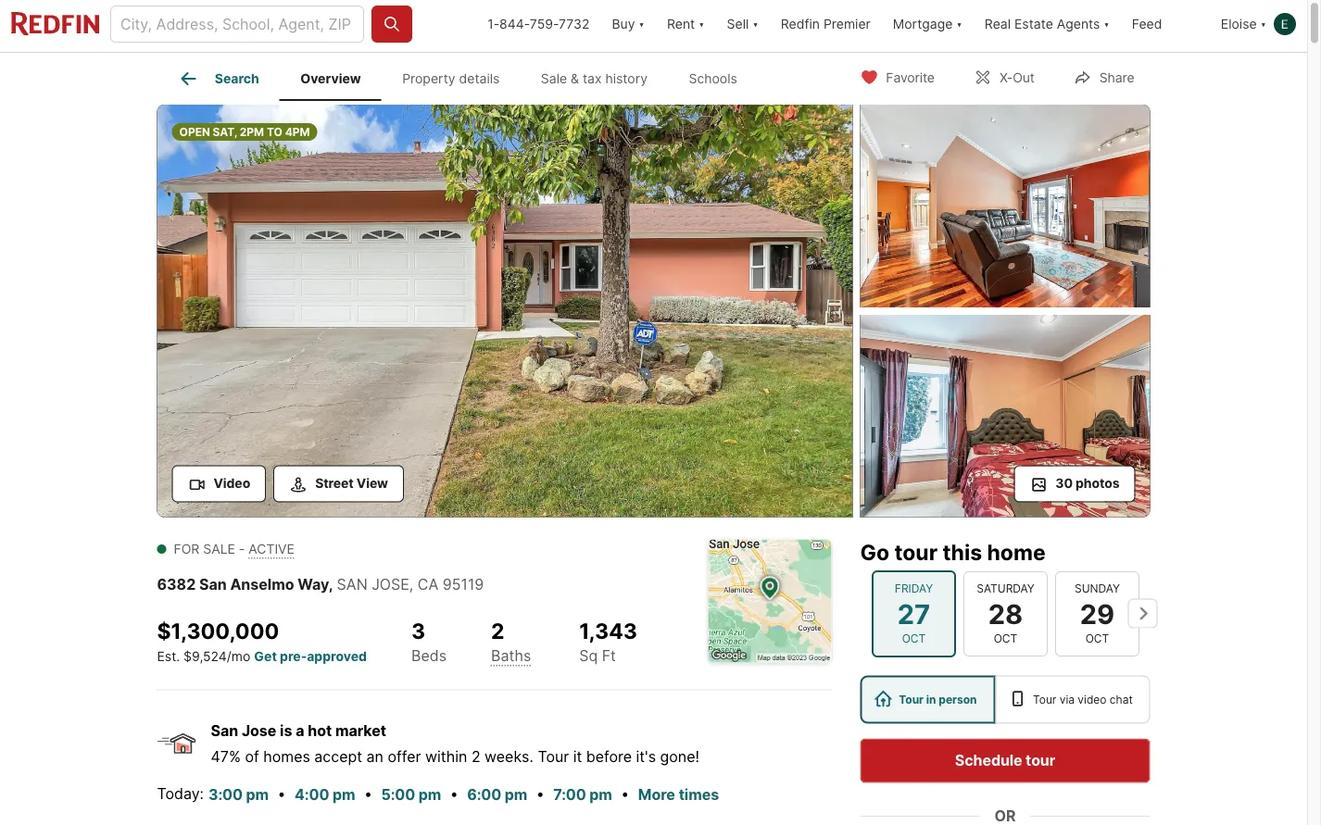 Task type: describe. For each thing, give the bounding box(es) containing it.
tour in person option
[[861, 676, 996, 724]]

go
[[861, 540, 890, 566]]

buy
[[612, 16, 635, 32]]

property details
[[402, 71, 500, 86]]

video
[[1078, 693, 1107, 707]]

is
[[280, 723, 292, 741]]

open sat, 2pm to 4pm
[[179, 125, 310, 139]]

rent
[[667, 16, 695, 32]]

▾ for eloise ▾
[[1261, 16, 1267, 32]]

tour inside san jose is a hot market 47% of homes accept an offer within 2 weeks. tour it before it's gone!
[[538, 748, 569, 767]]

5 pm from the left
[[590, 787, 612, 805]]

5 • from the left
[[621, 786, 630, 804]]

weeks.
[[485, 748, 534, 767]]

oct for 28
[[994, 632, 1018, 646]]

4 • from the left
[[537, 786, 545, 804]]

open sat, 2pm to 4pm link
[[157, 105, 853, 521]]

2 baths
[[491, 619, 531, 665]]

sell ▾
[[727, 16, 759, 32]]

market
[[335, 723, 387, 741]]

overview tab
[[280, 57, 382, 101]]

sunday 29 oct
[[1075, 582, 1120, 646]]

-
[[239, 542, 245, 558]]

tour for schedule
[[1026, 752, 1056, 770]]

2 inside san jose is a hot market 47% of homes accept an offer within 2 weeks. tour it before it's gone!
[[472, 748, 481, 767]]

it's
[[636, 748, 656, 767]]

buy ▾ button
[[612, 0, 645, 52]]

real
[[985, 16, 1011, 32]]

friday 27 oct
[[895, 582, 933, 646]]

schedule
[[956, 752, 1023, 770]]

2 , from the left
[[410, 576, 414, 594]]

share button
[[1058, 58, 1151, 96]]

submit search image
[[383, 15, 401, 33]]

video
[[214, 476, 250, 492]]

▾ for rent ▾
[[699, 16, 705, 32]]

tour via video chat option
[[996, 676, 1151, 724]]

baths link
[[491, 647, 531, 665]]

go tour this home
[[861, 540, 1046, 566]]

1 , from the left
[[329, 576, 333, 594]]

more times link
[[638, 787, 720, 805]]

schools
[[689, 71, 738, 86]]

2pm
[[240, 125, 264, 139]]

2 inside 2 baths
[[491, 619, 505, 645]]

30 photos button
[[1014, 466, 1136, 503]]

30
[[1056, 476, 1073, 492]]

sell ▾ button
[[727, 0, 759, 52]]

tab list containing search
[[157, 53, 773, 101]]

844-
[[500, 16, 530, 32]]

mortgage ▾ button
[[882, 0, 974, 52]]

rent ▾ button
[[656, 0, 716, 52]]

within
[[425, 748, 468, 767]]

tour for go
[[895, 540, 938, 566]]

2 pm from the left
[[333, 787, 355, 805]]

28
[[988, 598, 1023, 630]]

saturday 28 oct
[[977, 582, 1035, 646]]

30 photos
[[1056, 476, 1120, 492]]

in
[[927, 693, 937, 707]]

homes
[[263, 748, 310, 767]]

5:00
[[381, 787, 415, 805]]

rent ▾
[[667, 16, 705, 32]]

3 beds
[[412, 619, 447, 665]]

jose
[[242, 723, 277, 741]]

6:00
[[467, 787, 502, 805]]

real estate agents ▾ link
[[985, 0, 1110, 52]]

27
[[897, 598, 930, 630]]

4:00
[[295, 787, 329, 805]]

3:00 pm button
[[208, 784, 270, 808]]

$1,300,000 est. $9,524 /mo get pre-approved
[[157, 619, 367, 665]]

gone!
[[660, 748, 700, 767]]

eloise
[[1221, 16, 1257, 32]]

tour for tour in person
[[899, 693, 924, 707]]

next image
[[1129, 599, 1158, 629]]

6382 san anselmo way , san jose , ca 95119
[[157, 576, 484, 594]]

2 • from the left
[[364, 786, 373, 804]]

▾ for mortgage ▾
[[957, 16, 963, 32]]

oct for 29
[[1086, 632, 1109, 646]]

for sale - active
[[174, 542, 295, 558]]

history
[[606, 71, 648, 86]]

sat,
[[213, 125, 237, 139]]

3
[[412, 619, 426, 645]]

1-
[[488, 16, 500, 32]]

share
[[1100, 70, 1135, 86]]

jose
[[372, 576, 410, 594]]

of
[[245, 748, 259, 767]]

this
[[943, 540, 983, 566]]

29
[[1080, 598, 1115, 630]]

feed button
[[1121, 0, 1210, 52]]

ft
[[602, 647, 616, 666]]

map entry image
[[709, 540, 832, 663]]



Task type: locate. For each thing, give the bounding box(es) containing it.
• left more
[[621, 786, 630, 804]]

1 oct from the left
[[902, 632, 926, 646]]

0 horizontal spatial tour
[[895, 540, 938, 566]]

2 horizontal spatial oct
[[1086, 632, 1109, 646]]

property details tab
[[382, 57, 521, 101]]

6 ▾ from the left
[[1261, 16, 1267, 32]]

view
[[357, 476, 388, 492]]

sq
[[580, 647, 598, 666]]

friday
[[895, 582, 933, 595]]

list box containing tour in person
[[861, 676, 1151, 724]]

tour for tour via video chat
[[1034, 693, 1057, 707]]

, left san
[[329, 576, 333, 594]]

•
[[278, 786, 286, 804], [364, 786, 373, 804], [450, 786, 459, 804], [537, 786, 545, 804], [621, 786, 630, 804]]

street
[[315, 476, 354, 492]]

estate
[[1015, 16, 1054, 32]]

▾ for sell ▾
[[753, 16, 759, 32]]

more
[[638, 787, 676, 805]]

1 ▾ from the left
[[639, 16, 645, 32]]

oct for 27
[[902, 632, 926, 646]]

pm
[[246, 787, 269, 805], [333, 787, 355, 805], [419, 787, 441, 805], [505, 787, 528, 805], [590, 787, 612, 805]]

0 vertical spatial tour
[[895, 540, 938, 566]]

1 vertical spatial 2
[[472, 748, 481, 767]]

tour left in
[[899, 693, 924, 707]]

tour
[[899, 693, 924, 707], [1034, 693, 1057, 707], [538, 748, 569, 767]]

1,343
[[580, 619, 638, 645]]

tour left it
[[538, 748, 569, 767]]

7:00 pm button
[[553, 784, 613, 808]]

• left '6:00'
[[450, 786, 459, 804]]

• left 7:00
[[537, 786, 545, 804]]

feed
[[1132, 16, 1163, 32]]

1 horizontal spatial ,
[[410, 576, 414, 594]]

▾ right mortgage
[[957, 16, 963, 32]]

759-
[[530, 16, 559, 32]]

$9,524
[[184, 649, 227, 665]]

before
[[587, 748, 632, 767]]

user photo image
[[1275, 13, 1297, 35]]

it
[[573, 748, 582, 767]]

san
[[337, 576, 368, 594]]

4 ▾ from the left
[[957, 16, 963, 32]]

x-out
[[1000, 70, 1035, 86]]

▾ left user photo
[[1261, 16, 1267, 32]]

1-844-759-7732 link
[[488, 16, 590, 32]]

0 horizontal spatial oct
[[902, 632, 926, 646]]

tour inside tour via video chat option
[[1034, 693, 1057, 707]]

3 oct from the left
[[1086, 632, 1109, 646]]

redfin premier button
[[770, 0, 882, 52]]

1 vertical spatial tour
[[1026, 752, 1056, 770]]

oct down "29"
[[1086, 632, 1109, 646]]

6382 san anselmo way, san jose, ca 95119 image
[[157, 105, 853, 518], [861, 105, 1151, 308], [861, 315, 1151, 518]]

agents
[[1057, 16, 1101, 32]]

list box
[[861, 676, 1151, 724]]

saturday
[[977, 582, 1035, 595]]

City, Address, School, Agent, ZIP search field
[[110, 6, 364, 43]]

mortgage ▾
[[893, 16, 963, 32]]

favorite
[[886, 70, 935, 86]]

sale & tax history tab
[[521, 57, 669, 101]]

street view button
[[274, 466, 404, 503]]

tour right schedule
[[1026, 752, 1056, 770]]

sale
[[203, 542, 235, 558]]

1 pm from the left
[[246, 787, 269, 805]]

tour left via
[[1034, 693, 1057, 707]]

• left the 4:00 at the bottom
[[278, 786, 286, 804]]

active link
[[249, 542, 295, 558]]

offer
[[388, 748, 421, 767]]

1 vertical spatial san
[[211, 723, 238, 741]]

pm right 7:00
[[590, 787, 612, 805]]

sunday
[[1075, 582, 1120, 595]]

redfin premier
[[781, 16, 871, 32]]

home
[[988, 540, 1046, 566]]

oct inside the saturday 28 oct
[[994, 632, 1018, 646]]

0 vertical spatial 2
[[491, 619, 505, 645]]

person
[[939, 693, 977, 707]]

1 horizontal spatial oct
[[994, 632, 1018, 646]]

premier
[[824, 16, 871, 32]]

real estate agents ▾
[[985, 16, 1110, 32]]

3:00
[[209, 787, 243, 805]]

4pm
[[285, 125, 310, 139]]

▾ right 'rent'
[[699, 16, 705, 32]]

eloise ▾
[[1221, 16, 1267, 32]]

2 oct from the left
[[994, 632, 1018, 646]]

sale
[[541, 71, 567, 86]]

video button
[[172, 466, 266, 503]]

7:00
[[554, 787, 586, 805]]

2 horizontal spatial tour
[[1034, 693, 1057, 707]]

get pre-approved link
[[254, 649, 367, 665]]

tour in person
[[899, 693, 977, 707]]

overview
[[301, 71, 361, 86]]

ca
[[418, 576, 439, 594]]

x-
[[1000, 70, 1013, 86]]

1 horizontal spatial tour
[[1026, 752, 1056, 770]]

sale & tax history
[[541, 71, 648, 86]]

5 ▾ from the left
[[1104, 16, 1110, 32]]

0 horizontal spatial 2
[[472, 748, 481, 767]]

7732
[[559, 16, 590, 32]]

san down the sale at the bottom left of the page
[[199, 576, 227, 594]]

oct inside friday 27 oct
[[902, 632, 926, 646]]

schools tab
[[669, 57, 758, 101]]

tour via video chat
[[1034, 693, 1133, 707]]

2 right the "within"
[[472, 748, 481, 767]]

active
[[249, 542, 295, 558]]

tour inside tour in person option
[[899, 693, 924, 707]]

sell ▾ button
[[716, 0, 770, 52]]

pm right '6:00'
[[505, 787, 528, 805]]

times
[[679, 787, 720, 805]]

details
[[459, 71, 500, 86]]

▾ right the sell
[[753, 16, 759, 32]]

1-844-759-7732
[[488, 16, 590, 32]]

property
[[402, 71, 456, 86]]

baths
[[491, 647, 531, 665]]

2 ▾ from the left
[[699, 16, 705, 32]]

way
[[298, 576, 329, 594]]

None button
[[872, 570, 956, 658], [964, 571, 1048, 657], [1055, 571, 1140, 657], [872, 570, 956, 658], [964, 571, 1048, 657], [1055, 571, 1140, 657]]

&
[[571, 71, 579, 86]]

oct down 28
[[994, 632, 1018, 646]]

rent ▾ button
[[667, 0, 705, 52]]

est.
[[157, 649, 180, 665]]

0 horizontal spatial ,
[[329, 576, 333, 594]]

x-out button
[[958, 58, 1051, 96]]

1 horizontal spatial tour
[[899, 693, 924, 707]]

hot
[[308, 723, 332, 741]]

1 horizontal spatial 2
[[491, 619, 505, 645]]

3 pm from the left
[[419, 787, 441, 805]]

2 up 'baths'
[[491, 619, 505, 645]]

san up 47%
[[211, 723, 238, 741]]

out
[[1013, 70, 1035, 86]]

1 • from the left
[[278, 786, 286, 804]]

oct inside sunday 29 oct
[[1086, 632, 1109, 646]]

0 horizontal spatial tour
[[538, 748, 569, 767]]

4 pm from the left
[[505, 787, 528, 805]]

photos
[[1076, 476, 1120, 492]]

favorite button
[[845, 58, 951, 96]]

today: 3:00 pm • 4:00 pm • 5:00 pm • 6:00 pm • 7:00 pm • more times
[[157, 786, 720, 805]]

pm right 5:00
[[419, 787, 441, 805]]

0 vertical spatial san
[[199, 576, 227, 594]]

tour inside button
[[1026, 752, 1056, 770]]

▾ right buy
[[639, 16, 645, 32]]

tab list
[[157, 53, 773, 101]]

san jose is a hot market 47% of homes accept an offer within 2 weeks. tour it before it's gone!
[[211, 723, 700, 767]]

schedule tour button
[[861, 739, 1151, 784]]

for
[[174, 542, 200, 558]]

open
[[179, 125, 210, 139]]

pm right the 4:00 at the bottom
[[333, 787, 355, 805]]

buy ▾
[[612, 16, 645, 32]]

oct
[[902, 632, 926, 646], [994, 632, 1018, 646], [1086, 632, 1109, 646]]

,
[[329, 576, 333, 594], [410, 576, 414, 594]]

to
[[267, 125, 283, 139]]

pm right 3:00
[[246, 787, 269, 805]]

san inside san jose is a hot market 47% of homes accept an offer within 2 weeks. tour it before it's gone!
[[211, 723, 238, 741]]

▾ right "agents"
[[1104, 16, 1110, 32]]

via
[[1060, 693, 1075, 707]]

1,343 sq ft
[[580, 619, 638, 666]]

6:00 pm button
[[466, 784, 529, 808]]

oct down the 27
[[902, 632, 926, 646]]

approved
[[307, 649, 367, 665]]

get
[[254, 649, 277, 665]]

/mo
[[227, 649, 251, 665]]

3 ▾ from the left
[[753, 16, 759, 32]]

tour up friday
[[895, 540, 938, 566]]

3 • from the left
[[450, 786, 459, 804]]

, left ca
[[410, 576, 414, 594]]

• left 5:00
[[364, 786, 373, 804]]

▾ for buy ▾
[[639, 16, 645, 32]]



Task type: vqa. For each thing, say whether or not it's contained in the screenshot.
year- inside Median Sale Price $650,000 +3.8% Year-Over-Year
no



